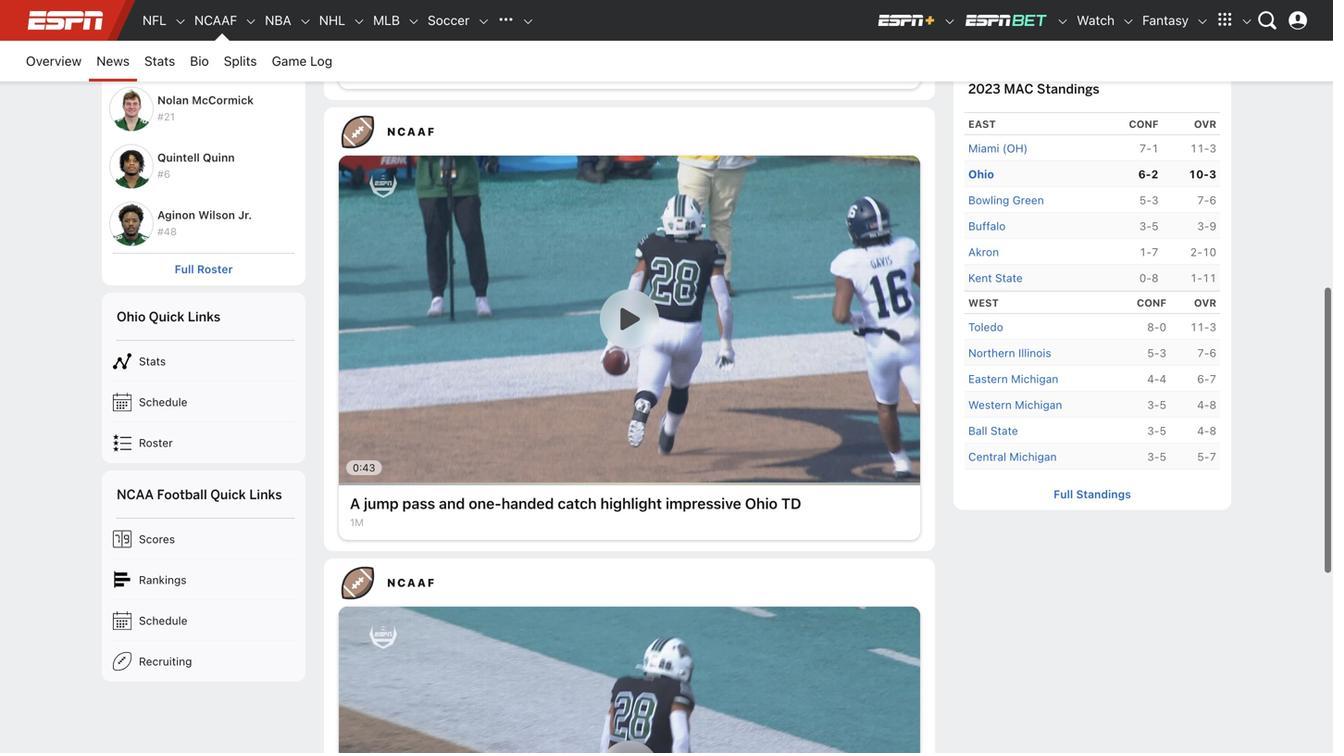 Task type: locate. For each thing, give the bounding box(es) containing it.
mccormick
[[192, 93, 254, 106]]

3- for ball state
[[1148, 424, 1160, 437]]

espn plus image
[[944, 15, 957, 28]]

2 vertical spatial ohio
[[745, 495, 778, 512]]

3- for buffalo
[[1140, 219, 1152, 232]]

bowling green
[[969, 193, 1045, 206]]

1 4-8 from the top
[[1198, 398, 1217, 411]]

3 down 2
[[1152, 193, 1159, 206]]

2 schedule from the top
[[139, 614, 188, 627]]

espn bet image down hunt
[[1057, 15, 1070, 28]]

quick right the football
[[210, 486, 246, 503]]

5- down 6-7
[[1198, 450, 1210, 463]]

schedule
[[139, 395, 188, 408], [139, 614, 188, 627]]

catch
[[558, 495, 597, 512]]

0 vertical spatial full
[[175, 263, 194, 276]]

1 horizontal spatial ohio
[[745, 495, 778, 512]]

hunt
[[1064, 0, 1091, 12]]

7- up 6-7
[[1198, 346, 1210, 359]]

0 horizontal spatial ohio
[[117, 308, 146, 325]]

0 horizontal spatial td
[[782, 495, 802, 512]]

western michigan link
[[969, 396, 1063, 413]]

1 vertical spatial 4-
[[1198, 398, 1210, 411]]

0 vertical spatial 6
[[1210, 193, 1217, 206]]

1 7-6 from the top
[[1198, 193, 1217, 206]]

3-9
[[1198, 219, 1217, 232]]

full roster link
[[175, 263, 233, 276]]

3 for 0
[[1210, 320, 1217, 333]]

7- down 10-3
[[1198, 193, 1210, 206]]

schedule up roster link
[[139, 395, 188, 408]]

2 vertical spatial 7
[[1210, 450, 1217, 463]]

espn+ image
[[877, 13, 937, 28]]

0 vertical spatial roster
[[197, 263, 233, 276]]

11-3 right '0'
[[1191, 320, 1217, 333]]

1 vertical spatial ovr
[[1195, 297, 1217, 309]]

1 vertical spatial list
[[102, 518, 306, 682]]

11-3
[[1191, 141, 1217, 154], [1191, 320, 1217, 333]]

0 vertical spatial schedule link
[[102, 381, 306, 422]]

0 vertical spatial links
[[188, 308, 221, 325]]

3 up 10-3
[[1210, 141, 1217, 154]]

4-8 down 6-7
[[1198, 398, 1217, 411]]

0 vertical spatial td
[[1014, 14, 1030, 27]]

1 vertical spatial 5-3
[[1148, 346, 1167, 359]]

1 vertical spatial 8
[[1210, 398, 1217, 411]]

1 11- from the top
[[1191, 141, 1210, 154]]

michigan down eastern michigan link
[[1015, 398, 1063, 411]]

ncaaf image
[[245, 15, 258, 28]]

1 vertical spatial 11-3
[[1191, 320, 1217, 333]]

1 vertical spatial 11-
[[1191, 320, 1210, 333]]

watch link
[[1070, 0, 1123, 41]]

0 vertical spatial ncaaf
[[194, 13, 237, 28]]

1 horizontal spatial 6-
[[1198, 372, 1210, 385]]

ohio
[[969, 167, 995, 180], [117, 308, 146, 325], [745, 495, 778, 512]]

1 vertical spatial 5-
[[1148, 346, 1160, 359]]

0 vertical spatial schedule
[[139, 395, 188, 408]]

8 up '5-7'
[[1210, 424, 1217, 437]]

mlb image
[[408, 15, 420, 28]]

quintell quinn #6
[[157, 151, 235, 180]]

4-
[[1148, 372, 1160, 385], [1198, 398, 1210, 411], [1198, 424, 1210, 437]]

ncaaf link
[[187, 0, 245, 41], [339, 107, 935, 156], [339, 558, 935, 606]]

4-8
[[1198, 398, 1217, 411], [1198, 424, 1217, 437]]

6 for northern illinois
[[1210, 346, 1217, 359]]

3 for 1
[[1210, 141, 1217, 154]]

5- down 8-
[[1148, 346, 1160, 359]]

1-11
[[1191, 271, 1217, 284]]

2 vertical spatial ncaaf link
[[339, 558, 935, 606]]

11-3 up 10-3
[[1191, 141, 1217, 154]]

1 vertical spatial state
[[991, 424, 1019, 437]]

1 horizontal spatial full
[[1054, 487, 1074, 500]]

michigan right central on the bottom
[[1010, 450, 1057, 463]]

0 vertical spatial conf
[[1129, 118, 1159, 130]]

west
[[969, 297, 999, 309]]

bio
[[190, 53, 209, 69]]

nba image
[[299, 15, 312, 28]]

1 vertical spatial 6
[[1210, 346, 1217, 359]]

1 vertical spatial michigan
[[1015, 398, 1063, 411]]

7- for illinois
[[1198, 346, 1210, 359]]

0 vertical spatial 7-
[[1140, 141, 1152, 154]]

3-5 for buffalo
[[1140, 219, 1159, 232]]

7-6 up the '3-9'
[[1198, 193, 1217, 206]]

0 vertical spatial 5-
[[1140, 193, 1152, 206]]

nhl link
[[312, 0, 353, 41]]

michigan down illinois at the top right of page
[[1012, 372, 1059, 385]]

ovr up 10-3
[[1195, 118, 1217, 130]]

schedule link up recruiting
[[102, 600, 306, 641]]

2 vertical spatial 4-
[[1198, 424, 1210, 437]]

state inside ball state link
[[991, 424, 1019, 437]]

splits link
[[216, 41, 264, 82]]

ovr
[[1195, 118, 1217, 130], [1195, 297, 1217, 309]]

nfl image
[[174, 15, 187, 28]]

more sports image
[[522, 15, 535, 28]]

td inside a jump pass and one-handed catch highlight impressive ohio td 1m
[[782, 495, 802, 512]]

3-
[[1140, 219, 1152, 232], [1198, 219, 1210, 232], [1148, 398, 1160, 411], [1148, 424, 1160, 437], [1148, 450, 1160, 463]]

11
[[1203, 271, 1217, 284]]

list
[[102, 341, 306, 463], [102, 518, 306, 682]]

1-
[[1140, 245, 1152, 258], [1191, 271, 1203, 284]]

3 up 9
[[1210, 167, 1217, 180]]

2 ovr from the top
[[1195, 297, 1217, 309]]

full down central michigan
[[1054, 487, 1074, 500]]

2 11-3 from the top
[[1191, 320, 1217, 333]]

11-3 for 3
[[1191, 141, 1217, 154]]

links up scores link
[[249, 486, 282, 503]]

0 vertical spatial state
[[996, 271, 1023, 284]]

2023
[[969, 80, 1001, 97]]

0 horizontal spatial 1-
[[1140, 245, 1152, 258]]

0:26
[[987, 32, 1011, 45]]

stats down ohio quick links
[[139, 355, 166, 368]]

0 vertical spatial 7-6
[[1198, 193, 1217, 206]]

quintell quinn image
[[109, 144, 154, 188]]

espn more sports home page image
[[492, 6, 520, 34]]

4- down 8-
[[1148, 372, 1160, 385]]

roster up ncaa
[[139, 436, 173, 449]]

full for full standings
[[1054, 487, 1074, 500]]

state right ball
[[991, 424, 1019, 437]]

eastern michigan link
[[969, 370, 1059, 387]]

quick down the full roster link
[[149, 308, 185, 325]]

east
[[969, 118, 996, 130]]

toledo
[[969, 320, 1004, 333]]

1 vertical spatial 1-
[[1191, 271, 1203, 284]]

1 vertical spatial 7-
[[1198, 193, 1210, 206]]

more espn image
[[1211, 6, 1239, 34]]

profile management image
[[1289, 11, 1308, 30]]

list containing stats
[[102, 341, 306, 463]]

1m
[[350, 517, 364, 529]]

0 vertical spatial list
[[102, 341, 306, 463]]

ncaaf link down "ohio's rickey hunt finds the end zone for the 3rd time today" element on the top
[[339, 107, 935, 156]]

northern illinois link
[[969, 344, 1052, 361]]

1 horizontal spatial td
[[1014, 14, 1030, 27]]

0 vertical spatial 5-3
[[1140, 193, 1159, 206]]

7
[[1152, 245, 1159, 258], [1210, 372, 1217, 385], [1210, 450, 1217, 463]]

1 vertical spatial full
[[1054, 487, 1074, 500]]

rickey
[[1025, 0, 1061, 12]]

7 down 6-7
[[1210, 450, 1217, 463]]

5- for bowling green
[[1140, 193, 1152, 206]]

0 vertical spatial 11-
[[1191, 141, 1210, 154]]

list containing scores
[[102, 518, 306, 682]]

7- up '6-2'
[[1140, 141, 1152, 154]]

1 vertical spatial schedule
[[139, 614, 188, 627]]

6 up 9
[[1210, 193, 1217, 206]]

jr.
[[238, 208, 252, 221]]

6- for 7
[[1198, 372, 1210, 385]]

7 for 5-
[[1210, 450, 1217, 463]]

northern illinois
[[969, 346, 1052, 359]]

nolan mccormick image
[[109, 87, 154, 131]]

stats down 'bryce'
[[144, 53, 175, 69]]

soccer image
[[477, 15, 490, 28]]

conf up 8-
[[1137, 297, 1167, 309]]

2 vertical spatial 7-
[[1198, 346, 1210, 359]]

0 vertical spatial 8
[[1152, 271, 1159, 284]]

0 horizontal spatial full
[[175, 263, 194, 276]]

espn bet image
[[964, 13, 1050, 28], [1057, 15, 1070, 28]]

fantasy link
[[1136, 0, 1197, 41]]

schedule down 'rankings' at the bottom of the page
[[139, 614, 188, 627]]

1 list from the top
[[102, 341, 306, 463]]

0 vertical spatial ovr
[[1195, 118, 1217, 130]]

kent state
[[969, 271, 1023, 284]]

7-6
[[1198, 193, 1217, 206], [1198, 346, 1217, 359]]

7 up 0-8 in the right of the page
[[1152, 245, 1159, 258]]

6-7
[[1198, 372, 1217, 385]]

td inside ohio's rickey hunt springs free for 40- yard td 0:26
[[1014, 14, 1030, 27]]

0 vertical spatial quick
[[149, 308, 185, 325]]

td right impressive
[[782, 495, 802, 512]]

0 vertical spatial 4-8
[[1198, 398, 1217, 411]]

news link
[[89, 41, 137, 82]]

quintell
[[157, 151, 200, 164]]

0 vertical spatial 6-
[[1139, 167, 1152, 180]]

ohio's rickey hunt finds the end zone for the 3rd time today element
[[339, 0, 921, 89]]

5-
[[1140, 193, 1152, 206], [1148, 346, 1160, 359], [1198, 450, 1210, 463]]

2 vertical spatial 8
[[1210, 424, 1217, 437]]

1 6 from the top
[[1210, 193, 1217, 206]]

5- down '6-2'
[[1140, 193, 1152, 206]]

4-4
[[1148, 372, 1167, 385]]

recruiting link
[[102, 641, 306, 682]]

2-
[[1191, 245, 1203, 258]]

ovr down 1-11
[[1195, 297, 1217, 309]]

schedule link down ohio quick links
[[102, 381, 306, 422]]

ohio's
[[987, 0, 1022, 12]]

bowling
[[969, 193, 1010, 206]]

11- up 10-
[[1191, 141, 1210, 154]]

8 down 6-7
[[1210, 398, 1217, 411]]

1 vertical spatial ohio
[[117, 308, 146, 325]]

ncaaf inside global navigation element
[[194, 13, 237, 28]]

0 horizontal spatial 6-
[[1139, 167, 1152, 180]]

eastern michigan
[[969, 372, 1059, 385]]

1 vertical spatial 7-6
[[1198, 346, 1217, 359]]

2 horizontal spatial ohio
[[969, 167, 995, 180]]

2 6 from the top
[[1210, 346, 1217, 359]]

roster
[[197, 263, 233, 276], [139, 436, 173, 449]]

6 up 6-7
[[1210, 346, 1217, 359]]

1- for 11
[[1191, 271, 1203, 284]]

1 vertical spatial 4-8
[[1198, 424, 1217, 437]]

4- down 6-7
[[1198, 398, 1210, 411]]

4- up '5-7'
[[1198, 424, 1210, 437]]

5-3 up 4-4
[[1148, 346, 1167, 359]]

0
[[1160, 320, 1167, 333]]

news
[[97, 53, 130, 69]]

2 vertical spatial ncaaf
[[387, 576, 436, 589]]

free
[[1138, 0, 1159, 12]]

2 11- from the top
[[1191, 320, 1210, 333]]

michigan for eastern michigan
[[1012, 372, 1059, 385]]

4-8 up '5-7'
[[1198, 424, 1217, 437]]

3
[[1210, 141, 1217, 154], [1210, 167, 1217, 180], [1152, 193, 1159, 206], [1210, 320, 1217, 333], [1160, 346, 1167, 359]]

2 vertical spatial michigan
[[1010, 450, 1057, 463]]

1 vertical spatial stats link
[[102, 341, 306, 381]]

0 vertical spatial 7
[[1152, 245, 1159, 258]]

ncaaf link down highlight on the left
[[339, 558, 935, 606]]

4-8 for western michigan
[[1198, 398, 1217, 411]]

0 vertical spatial ohio
[[969, 167, 995, 180]]

#26
[[157, 53, 177, 65]]

2
[[1152, 167, 1159, 180]]

0 horizontal spatial links
[[188, 308, 221, 325]]

handed
[[502, 495, 554, 512]]

ohio's rickey hunt springs free for 40- yard td 0:26
[[987, 0, 1201, 45]]

11-
[[1191, 141, 1210, 154], [1191, 320, 1210, 333]]

aginon
[[157, 208, 195, 221]]

akron link
[[969, 243, 999, 260]]

1 vertical spatial 7
[[1210, 372, 1217, 385]]

stats
[[144, 53, 175, 69], [139, 355, 166, 368]]

highlight
[[601, 495, 662, 512]]

1- down 2-
[[1191, 271, 1203, 284]]

links down the full roster link
[[188, 308, 221, 325]]

1 vertical spatial quick
[[210, 486, 246, 503]]

conf for 7-1
[[1129, 118, 1159, 130]]

global navigation element
[[19, 0, 1315, 41]]

5-3 for bowling green
[[1140, 193, 1159, 206]]

td down ohio's
[[1014, 14, 1030, 27]]

springs
[[1094, 0, 1135, 12]]

2 4-8 from the top
[[1198, 424, 1217, 437]]

3 down 11
[[1210, 320, 1217, 333]]

1 vertical spatial roster
[[139, 436, 173, 449]]

0:43
[[353, 462, 376, 474]]

soccer
[[428, 13, 470, 28]]

0-8
[[1140, 271, 1159, 284]]

full down #48
[[175, 263, 194, 276]]

1 horizontal spatial 1-
[[1191, 271, 1203, 284]]

2 list from the top
[[102, 518, 306, 682]]

6 for bowling green
[[1210, 193, 1217, 206]]

ncaaf link up bio
[[187, 0, 245, 41]]

green
[[1013, 193, 1045, 206]]

7-6 for northern illinois
[[1198, 346, 1217, 359]]

5 for ball state
[[1160, 424, 1167, 437]]

0 vertical spatial michigan
[[1012, 372, 1059, 385]]

state inside kent state link
[[996, 271, 1023, 284]]

stats link
[[137, 41, 183, 82], [102, 341, 306, 381]]

ohio for ohio quick links
[[117, 308, 146, 325]]

7-6 up 6-7
[[1198, 346, 1217, 359]]

2 7-6 from the top
[[1198, 346, 1217, 359]]

ball state link
[[969, 422, 1019, 439]]

6- down 7-1
[[1139, 167, 1152, 180]]

1 vertical spatial conf
[[1137, 297, 1167, 309]]

#6
[[157, 168, 170, 180]]

1 vertical spatial schedule link
[[102, 600, 306, 641]]

roster down aginon wilson jr. #48 on the left top of page
[[197, 263, 233, 276]]

8 down 1-7
[[1152, 271, 1159, 284]]

espn bet image down ohio's
[[964, 13, 1050, 28]]

6- right 4 in the right of the page
[[1198, 372, 1210, 385]]

1 horizontal spatial links
[[249, 486, 282, 503]]

8 for ball state
[[1210, 424, 1217, 437]]

1 11-3 from the top
[[1191, 141, 1217, 154]]

schedule link
[[102, 381, 306, 422], [102, 600, 306, 641]]

0 vertical spatial ncaaf link
[[187, 0, 245, 41]]

1 vertical spatial td
[[782, 495, 802, 512]]

0 vertical spatial 11-3
[[1191, 141, 1217, 154]]

0 vertical spatial 1-
[[1140, 245, 1152, 258]]

7 right 4 in the right of the page
[[1210, 372, 1217, 385]]

state right kent
[[996, 271, 1023, 284]]

1 ovr from the top
[[1195, 118, 1217, 130]]

conf up 7-1
[[1129, 118, 1159, 130]]

5-3 down '6-2'
[[1140, 193, 1159, 206]]

5 for central michigan
[[1160, 450, 1167, 463]]

1- up 0-
[[1140, 245, 1152, 258]]

bowling green link
[[969, 191, 1045, 209]]

5-3
[[1140, 193, 1159, 206], [1148, 346, 1167, 359]]

11- right '0'
[[1191, 320, 1210, 333]]

kent
[[969, 271, 993, 284]]

state for ball state
[[991, 424, 1019, 437]]

1 vertical spatial 6-
[[1198, 372, 1210, 385]]



Task type: describe. For each thing, give the bounding box(es) containing it.
full roster
[[175, 263, 233, 276]]

1 horizontal spatial roster
[[197, 263, 233, 276]]

1-7
[[1140, 245, 1159, 258]]

buffalo link
[[969, 217, 1006, 235]]

4-8 for ball state
[[1198, 424, 1217, 437]]

a
[[350, 495, 360, 512]]

ncaa
[[117, 486, 154, 503]]

1 vertical spatial standings
[[1077, 487, 1132, 500]]

western michigan
[[969, 398, 1063, 411]]

11-3 for 6
[[1191, 320, 1217, 333]]

ohio link
[[969, 165, 995, 183]]

watch image
[[1123, 15, 1136, 28]]

central michigan link
[[969, 448, 1057, 465]]

miami (oh) link
[[969, 139, 1028, 157]]

game
[[272, 53, 307, 69]]

overview link
[[19, 41, 89, 82]]

4- for state
[[1198, 424, 1210, 437]]

1 vertical spatial ncaaf
[[387, 125, 436, 138]]

7-1
[[1140, 141, 1159, 154]]

nba link
[[258, 0, 299, 41]]

fantasy
[[1143, 13, 1189, 28]]

full standings
[[1054, 487, 1132, 500]]

5-3 for northern illinois
[[1148, 346, 1167, 359]]

game log link
[[264, 41, 340, 82]]

central michigan
[[969, 450, 1057, 463]]

mlb
[[373, 13, 400, 28]]

full for full roster
[[175, 263, 194, 276]]

and
[[439, 495, 465, 512]]

40-
[[1181, 0, 1201, 12]]

0 horizontal spatial espn bet image
[[964, 13, 1050, 28]]

list for links
[[102, 341, 306, 463]]

ohio for ohio
[[969, 167, 995, 180]]

a jump pass and one-handed catch highlight impressive ohio td element
[[339, 156, 921, 540]]

aginon wilson jr. image
[[109, 201, 154, 246]]

for
[[1162, 0, 1178, 12]]

michigan for central michigan
[[1010, 450, 1057, 463]]

kent state link
[[969, 269, 1023, 286]]

2-10
[[1191, 245, 1217, 258]]

list for quick
[[102, 518, 306, 682]]

kitrell
[[192, 36, 224, 49]]

bio link
[[183, 41, 216, 82]]

akron
[[969, 245, 999, 258]]

3-5 for central michigan
[[1148, 450, 1167, 463]]

10
[[1203, 245, 1217, 258]]

1 schedule from the top
[[139, 395, 188, 408]]

7-6 for bowling green
[[1198, 193, 1217, 206]]

3 down '0'
[[1160, 346, 1167, 359]]

overview
[[26, 53, 82, 69]]

10-3
[[1189, 167, 1217, 180]]

11- for 7-
[[1191, 320, 1210, 333]]

7 for 1-
[[1152, 245, 1159, 258]]

3 for 2
[[1210, 167, 1217, 180]]

toledo link
[[969, 318, 1004, 336]]

western
[[969, 398, 1012, 411]]

11- for 10-
[[1191, 141, 1210, 154]]

0 vertical spatial standings
[[1037, 80, 1100, 97]]

6- for 2
[[1139, 167, 1152, 180]]

miami (oh)
[[969, 141, 1028, 154]]

4- for michigan
[[1198, 398, 1210, 411]]

bryce kitrell image
[[109, 29, 154, 74]]

ohio quick links
[[117, 308, 221, 325]]

6-2
[[1139, 167, 1159, 180]]

1 vertical spatial ncaaf link
[[339, 107, 935, 156]]

1 schedule link from the top
[[102, 381, 306, 422]]

2 schedule link from the top
[[102, 600, 306, 641]]

illinois
[[1019, 346, 1052, 359]]

3- for western michigan
[[1148, 398, 1160, 411]]

football
[[157, 486, 207, 503]]

1 horizontal spatial quick
[[210, 486, 246, 503]]

nhl image
[[353, 15, 366, 28]]

8 for western michigan
[[1210, 398, 1217, 411]]

ohio inside a jump pass and one-handed catch highlight impressive ohio td 1m
[[745, 495, 778, 512]]

0 horizontal spatial quick
[[149, 308, 185, 325]]

quinn
[[203, 151, 235, 164]]

0 vertical spatial stats
[[144, 53, 175, 69]]

0 vertical spatial 4-
[[1148, 372, 1160, 385]]

recruiting
[[139, 655, 192, 668]]

0 horizontal spatial roster
[[139, 436, 173, 449]]

rankings link
[[102, 559, 306, 600]]

more espn image
[[1241, 15, 1254, 28]]

nhl
[[319, 13, 346, 28]]

ovr for 6
[[1195, 297, 1217, 309]]

1- for 7
[[1140, 245, 1152, 258]]

5 for buffalo
[[1152, 219, 1159, 232]]

3- for central michigan
[[1148, 450, 1160, 463]]

soccer link
[[420, 0, 477, 41]]

eastern
[[969, 372, 1008, 385]]

splits
[[224, 53, 257, 69]]

2 vertical spatial 5-
[[1198, 450, 1210, 463]]

scores
[[139, 532, 175, 545]]

northern
[[969, 346, 1016, 359]]

yard
[[987, 14, 1012, 27]]

7- for green
[[1198, 193, 1210, 206]]

nfl
[[143, 13, 167, 28]]

mlb link
[[366, 0, 408, 41]]

nfl link
[[135, 0, 174, 41]]

wilson
[[198, 208, 235, 221]]

ball
[[969, 424, 988, 437]]

michigan for western michigan
[[1015, 398, 1063, 411]]

9
[[1210, 219, 1217, 232]]

conf for 8-0
[[1137, 297, 1167, 309]]

#21
[[157, 111, 175, 123]]

roster link
[[102, 422, 306, 463]]

scores link
[[102, 518, 306, 559]]

#48
[[157, 226, 177, 238]]

1 horizontal spatial espn bet image
[[1057, 15, 1070, 28]]

ncaa football quick links
[[117, 486, 282, 503]]

1 vertical spatial links
[[249, 486, 282, 503]]

3-5 for western michigan
[[1148, 398, 1167, 411]]

8-0
[[1148, 320, 1167, 333]]

state for kent state
[[996, 271, 1023, 284]]

3-5 for ball state
[[1148, 424, 1167, 437]]

full standings link
[[1054, 487, 1132, 501]]

1 vertical spatial stats
[[139, 355, 166, 368]]

ovr for 3
[[1195, 118, 1217, 130]]

0 vertical spatial stats link
[[137, 41, 183, 82]]

fantasy image
[[1197, 15, 1210, 28]]

buffalo
[[969, 219, 1006, 232]]

1
[[1152, 141, 1159, 154]]

miami
[[969, 141, 1000, 154]]

impressive
[[666, 495, 742, 512]]

log
[[310, 53, 333, 69]]

5- for northern illinois
[[1148, 346, 1160, 359]]

a jump pass and one-handed catch highlight impressive ohio td 1m
[[350, 495, 802, 529]]

one-
[[469, 495, 502, 512]]

7 for 6-
[[1210, 372, 1217, 385]]

game log
[[272, 53, 333, 69]]

5-7
[[1198, 450, 1217, 463]]

central
[[969, 450, 1007, 463]]

5 for western michigan
[[1160, 398, 1167, 411]]



Task type: vqa. For each thing, say whether or not it's contained in the screenshot.
4-4
yes



